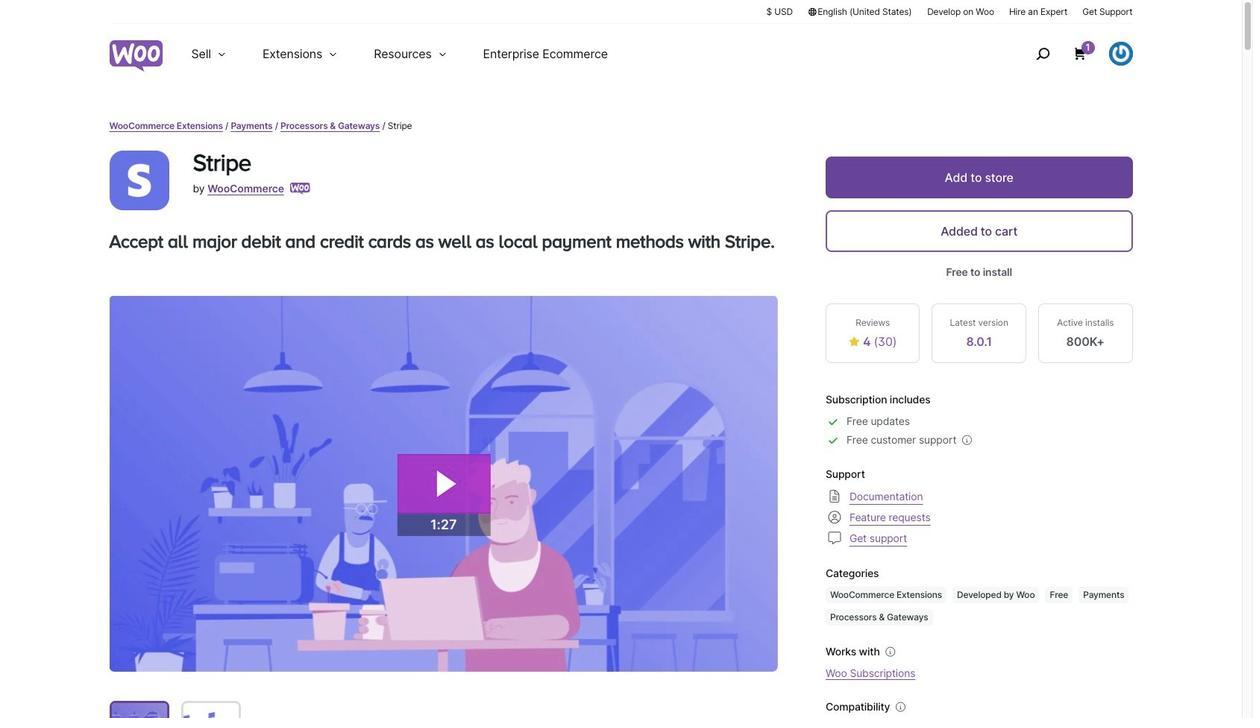 Task type: locate. For each thing, give the bounding box(es) containing it.
circle user image
[[826, 508, 844, 526]]

message image
[[826, 529, 844, 547]]

product video thumbnail image
[[112, 704, 167, 718]]

circle info image
[[893, 700, 908, 715]]

product icon image
[[109, 151, 169, 210]]



Task type: vqa. For each thing, say whether or not it's contained in the screenshot.
Product Icon
yes



Task type: describe. For each thing, give the bounding box(es) containing it.
breadcrumb element
[[109, 119, 1133, 133]]

open account menu image
[[1109, 42, 1133, 66]]

file lines image
[[826, 488, 844, 505]]

service navigation menu element
[[1004, 29, 1133, 78]]

circle info image
[[883, 645, 898, 660]]

search image
[[1031, 42, 1055, 66]]

developed by woocommerce image
[[290, 183, 310, 195]]



